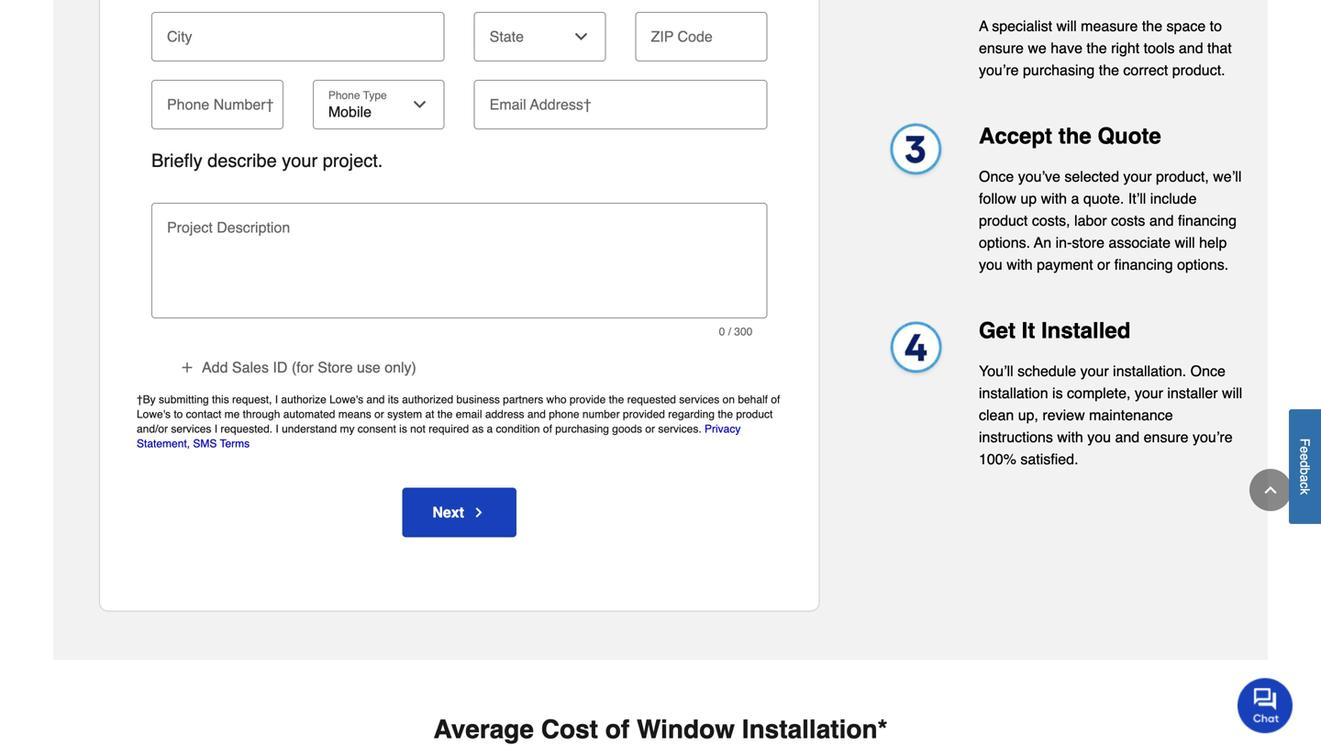 Task type: describe. For each thing, give the bounding box(es) containing it.
costs,
[[1032, 212, 1071, 229]]

2 vertical spatial of
[[605, 715, 630, 744]]

† by submitting this request, i authorize                         lowe's and its authorized business partners who                         provide the requested services on behalf of lowe's                         to contact me through automated means or system at the                         email address and phone number provided regarding the                         product and/or services i requested. i understand my                         consent is not required as a condition of purchasing                         goods or services.
[[137, 393, 780, 436]]

privacy statement link
[[137, 423, 741, 450]]

understand
[[282, 423, 337, 436]]

as
[[472, 423, 484, 436]]

0 vertical spatial services
[[679, 393, 720, 406]]

once you've selected your product, we'll follow up with a quote. it'll include product costs, labor costs and financing options. an in-store associate will help you with payment or financing options.
[[979, 168, 1242, 273]]

you inside you'll schedule your installation. once installation is complete, your installer will clean up, review maintenance instructions with you and ensure you're 100% satisfied.
[[1088, 429, 1111, 446]]

requested.
[[221, 423, 273, 436]]

a inside † by submitting this request, i authorize                         lowe's and its authorized business partners who                         provide the requested services on behalf of lowe's                         to contact me through automated means or system at the                         email address and phone number provided regarding the                         product and/or services i requested. i understand my                         consent is not required as a condition of purchasing                         goods or services.
[[487, 423, 493, 436]]

privacy statement
[[137, 423, 741, 450]]

2 vertical spatial or
[[645, 423, 655, 436]]

who
[[547, 393, 567, 406]]

help
[[1200, 234, 1227, 251]]

the up privacy
[[718, 408, 733, 421]]

provided
[[623, 408, 665, 421]]

product,
[[1156, 168, 1209, 185]]

get
[[979, 318, 1016, 343]]

1 e from the top
[[1298, 446, 1313, 453]]

ensure inside you'll schedule your installation. once installation is complete, your installer will clean up, review maintenance instructions with you and ensure you're 100% satisfied.
[[1144, 429, 1189, 446]]

purchasing inside a specialist will measure the space to ensure we have the right tools and that you're purchasing the correct product.
[[1023, 61, 1095, 78]]

submitting
[[159, 393, 209, 406]]

phone
[[549, 408, 580, 421]]

schedule
[[1018, 362, 1077, 379]]

and/or
[[137, 423, 168, 436]]

an icon of the number four. image
[[880, 320, 950, 381]]

sales
[[232, 359, 269, 376]]

add sales id (for store use only)
[[202, 359, 417, 376]]

briefly describe your project.
[[151, 150, 383, 171]]

an icon of the number three. image
[[880, 122, 950, 183]]

is inside † by submitting this request, i authorize                         lowe's and its authorized business partners who                         provide the requested services on behalf of lowe's                         to contact me through automated means or system at the                         email address and phone number provided regarding the                         product and/or services i requested. i understand my                         consent is not required as a condition of purchasing                         goods or services.
[[399, 423, 407, 436]]

the up required
[[438, 408, 453, 421]]

behalf
[[738, 393, 768, 406]]

goods
[[612, 423, 642, 436]]

once inside once you've selected your product, we'll follow up with a quote. it'll include product costs, labor costs and financing options. an in-store associate will help you with payment or financing options.
[[979, 168, 1014, 185]]

statement
[[137, 437, 187, 450]]

1 vertical spatial services
[[171, 423, 211, 436]]

f e e d b a c k
[[1298, 438, 1313, 495]]

quote
[[1098, 123, 1162, 149]]

and down partners
[[528, 408, 546, 421]]

review
[[1043, 407, 1085, 424]]

1 vertical spatial options.
[[1178, 256, 1229, 273]]

sms
[[193, 437, 217, 450]]

contact
[[186, 408, 221, 421]]

emailAddress text field
[[482, 80, 760, 120]]

add sales id (for store use only) button
[[179, 358, 417, 378]]

the up tools
[[1142, 17, 1163, 34]]

the down measure
[[1087, 39, 1107, 56]]

follow
[[979, 190, 1017, 207]]

0
[[719, 326, 725, 338]]

b
[[1298, 468, 1313, 475]]

0 horizontal spatial options.
[[979, 234, 1031, 251]]

(for
[[292, 359, 314, 376]]

store
[[318, 359, 353, 376]]

terms
[[220, 437, 250, 450]]

product inside † by submitting this request, i authorize                         lowe's and its authorized business partners who                         provide the requested services on behalf of lowe's                         to contact me through automated means or system at the                         email address and phone number provided regarding the                         product and/or services i requested. i understand my                         consent is not required as a condition of purchasing                         goods or services.
[[736, 408, 773, 421]]

regarding
[[668, 408, 715, 421]]

not
[[410, 423, 426, 436]]

to inside a specialist will measure the space to ensure we have the right tools and that you're purchasing the correct product.
[[1210, 17, 1222, 34]]

cost
[[541, 715, 598, 744]]

condition
[[496, 423, 540, 436]]

your inside once you've selected your product, we'll follow up with a quote. it'll include product costs, labor costs and financing options. an in-store associate will help you with payment or financing options.
[[1124, 168, 1152, 185]]

your down the installation.
[[1135, 385, 1164, 401]]

1 vertical spatial with
[[1007, 256, 1033, 273]]

and inside once you've selected your product, we'll follow up with a quote. it'll include product costs, labor costs and financing options. an in-store associate will help you with payment or financing options.
[[1150, 212, 1174, 229]]

up
[[1021, 190, 1037, 207]]

f e e d b a c k button
[[1289, 409, 1322, 524]]

space
[[1167, 17, 1206, 34]]

address
[[485, 408, 524, 421]]

consent
[[358, 423, 396, 436]]

complete,
[[1067, 385, 1131, 401]]

we
[[1028, 39, 1047, 56]]

request,
[[232, 393, 272, 406]]

an
[[1034, 234, 1052, 251]]

installer
[[1168, 385, 1218, 401]]

a specialist will measure the space to ensure we have the right tools and that you're purchasing the correct product.
[[979, 17, 1232, 78]]

installed
[[1042, 318, 1131, 343]]

email
[[456, 408, 482, 421]]

,
[[187, 437, 190, 450]]

and inside a specialist will measure the space to ensure we have the right tools and that you're purchasing the correct product.
[[1179, 39, 1204, 56]]

product inside once you've selected your product, we'll follow up with a quote. it'll include product costs, labor costs and financing options. an in-store associate will help you with payment or financing options.
[[979, 212, 1028, 229]]

i up through
[[275, 393, 278, 406]]

zipcode text field
[[643, 12, 760, 52]]

clean
[[979, 407, 1014, 424]]

2 horizontal spatial of
[[771, 393, 780, 406]]

installation
[[979, 385, 1049, 401]]

costs
[[1111, 212, 1146, 229]]

the up selected
[[1059, 123, 1092, 149]]

through
[[243, 408, 280, 421]]

it
[[1022, 318, 1036, 343]]

automated
[[283, 408, 335, 421]]

services.
[[658, 423, 702, 436]]

d
[[1298, 460, 1313, 468]]

have
[[1051, 39, 1083, 56]]

plus image
[[180, 360, 195, 375]]

will inside once you've selected your product, we'll follow up with a quote. it'll include product costs, labor costs and financing options. an in-store associate will help you with payment or financing options.
[[1175, 234, 1196, 251]]

associate
[[1109, 234, 1171, 251]]

partners
[[503, 393, 543, 406]]

satisfied.
[[1021, 451, 1079, 468]]

only)
[[385, 359, 417, 376]]

installation.
[[1113, 362, 1187, 379]]

you're inside a specialist will measure the space to ensure we have the right tools and that you're purchasing the correct product.
[[979, 61, 1019, 78]]

it'll
[[1129, 190, 1147, 207]]

privacy
[[705, 423, 741, 436]]



Task type: vqa. For each thing, say whether or not it's contained in the screenshot.
Average Cost of Window Installation*
yes



Task type: locate. For each thing, give the bounding box(es) containing it.
will inside a specialist will measure the space to ensure we have the right tools and that you're purchasing the correct product.
[[1057, 17, 1077, 34]]

you're
[[979, 61, 1019, 78], [1193, 429, 1233, 446]]

add
[[202, 359, 228, 376]]

0 horizontal spatial product
[[736, 408, 773, 421]]

e
[[1298, 446, 1313, 453], [1298, 453, 1313, 460]]

up,
[[1018, 407, 1039, 424]]

financing up help
[[1178, 212, 1237, 229]]

to up that
[[1210, 17, 1222, 34]]

c
[[1298, 482, 1313, 488]]

your up it'll
[[1124, 168, 1152, 185]]

0 vertical spatial or
[[1098, 256, 1111, 273]]

1 horizontal spatial you
[[1088, 429, 1111, 446]]

scroll to top element
[[1250, 469, 1292, 511]]

1 vertical spatial a
[[487, 423, 493, 436]]

the up the "number"
[[609, 393, 624, 406]]

i
[[275, 393, 278, 406], [214, 423, 218, 436], [276, 423, 279, 436]]

2 horizontal spatial or
[[1098, 256, 1111, 273]]

we'll
[[1213, 168, 1242, 185]]

this
[[212, 393, 229, 406]]

purchasing down the phone
[[555, 423, 609, 436]]

your
[[282, 150, 318, 171], [1124, 168, 1152, 185], [1081, 362, 1109, 379], [1135, 385, 1164, 401]]

is up review
[[1053, 385, 1063, 401]]

0 horizontal spatial of
[[543, 423, 552, 436]]

specialist
[[992, 17, 1053, 34]]

0 horizontal spatial ensure
[[979, 39, 1024, 56]]

and down maintenance
[[1116, 429, 1140, 446]]

1 horizontal spatial to
[[1210, 17, 1222, 34]]

1 vertical spatial purchasing
[[555, 423, 609, 436]]

to
[[1210, 17, 1222, 34], [174, 408, 183, 421]]

purchasing down have
[[1023, 61, 1095, 78]]

lowe's up means
[[330, 393, 364, 406]]

its
[[388, 393, 399, 406]]

you're inside you'll schedule your installation. once installation is complete, your installer will clean up, review maintenance instructions with you and ensure you're 100% satisfied.
[[1193, 429, 1233, 446]]

1 horizontal spatial once
[[1191, 362, 1226, 379]]

0 vertical spatial will
[[1057, 17, 1077, 34]]

0 vertical spatial a
[[1071, 190, 1080, 207]]

1 vertical spatial ensure
[[1144, 429, 1189, 446]]

0 horizontal spatial financing
[[1115, 256, 1173, 273]]

and
[[1179, 39, 1204, 56], [1150, 212, 1174, 229], [367, 393, 385, 406], [528, 408, 546, 421], [1116, 429, 1140, 446]]

0 vertical spatial options.
[[979, 234, 1031, 251]]

you inside once you've selected your product, we'll follow up with a quote. it'll include product costs, labor costs and financing options. an in-store associate will help you with payment or financing options.
[[979, 256, 1003, 273]]

the down the right
[[1099, 61, 1120, 78]]

1 horizontal spatial product
[[979, 212, 1028, 229]]

is inside you'll schedule your installation. once installation is complete, your installer will clean up, review maintenance instructions with you and ensure you're 100% satisfied.
[[1053, 385, 1063, 401]]

0 horizontal spatial lowe's
[[137, 408, 171, 421]]

your up complete,
[[1081, 362, 1109, 379]]

include
[[1151, 190, 1197, 207]]

and down include
[[1150, 212, 1174, 229]]

1 vertical spatial or
[[375, 408, 384, 421]]

0 vertical spatial to
[[1210, 17, 1222, 34]]

0 vertical spatial you're
[[979, 61, 1019, 78]]

0 vertical spatial ensure
[[979, 39, 1024, 56]]

projectDescription text field
[[159, 229, 760, 309]]

maintenance
[[1089, 407, 1174, 424]]

or
[[1098, 256, 1111, 273], [375, 408, 384, 421], [645, 423, 655, 436]]

0 vertical spatial purchasing
[[1023, 61, 1095, 78]]

chevron up image
[[1262, 481, 1280, 499]]

1 horizontal spatial services
[[679, 393, 720, 406]]

business
[[457, 393, 500, 406]]

system
[[387, 408, 422, 421]]

services up ,
[[171, 423, 211, 436]]

of down the phone
[[543, 423, 552, 436]]

, sms terms
[[187, 437, 250, 450]]

e up b
[[1298, 453, 1313, 460]]

or down provided
[[645, 423, 655, 436]]

2 e from the top
[[1298, 453, 1313, 460]]

number
[[583, 408, 620, 421]]

0 / 300
[[719, 326, 753, 338]]

1 horizontal spatial of
[[605, 715, 630, 744]]

your left the project.
[[282, 150, 318, 171]]

phoneNumber text field
[[159, 80, 276, 120]]

0 horizontal spatial is
[[399, 423, 407, 436]]

provide
[[570, 393, 606, 406]]

will left help
[[1175, 234, 1196, 251]]

0 vertical spatial once
[[979, 168, 1014, 185]]

labor
[[1075, 212, 1107, 229]]

you're down a
[[979, 61, 1019, 78]]

of right behalf
[[771, 393, 780, 406]]

2 vertical spatial with
[[1058, 429, 1084, 446]]

0 vertical spatial product
[[979, 212, 1028, 229]]

on
[[723, 393, 735, 406]]

1 horizontal spatial financing
[[1178, 212, 1237, 229]]

1 horizontal spatial a
[[1071, 190, 1080, 207]]

project.
[[323, 150, 383, 171]]

0 vertical spatial financing
[[1178, 212, 1237, 229]]

of
[[771, 393, 780, 406], [543, 423, 552, 436], [605, 715, 630, 744]]

with up costs,
[[1041, 190, 1067, 207]]

with down review
[[1058, 429, 1084, 446]]

me
[[225, 408, 240, 421]]

or up consent
[[375, 408, 384, 421]]

you up get
[[979, 256, 1003, 273]]

you're down installer
[[1193, 429, 1233, 446]]

briefly
[[151, 150, 202, 171]]

0 horizontal spatial will
[[1057, 17, 1077, 34]]

is left not
[[399, 423, 407, 436]]

that
[[1208, 39, 1232, 56]]

payment
[[1037, 256, 1093, 273]]

k
[[1298, 488, 1313, 495]]

you down maintenance
[[1088, 429, 1111, 446]]

1 vertical spatial of
[[543, 423, 552, 436]]

options. down help
[[1178, 256, 1229, 273]]

means
[[338, 408, 371, 421]]

1 vertical spatial you're
[[1193, 429, 1233, 446]]

with left the payment
[[1007, 256, 1033, 273]]

of right cost
[[605, 715, 630, 744]]

with inside you'll schedule your installation. once installation is complete, your installer will clean up, review maintenance instructions with you and ensure you're 100% satisfied.
[[1058, 429, 1084, 446]]

1 horizontal spatial will
[[1175, 234, 1196, 251]]

options. left an
[[979, 234, 1031, 251]]

1 horizontal spatial options.
[[1178, 256, 1229, 273]]

2 horizontal spatial a
[[1298, 475, 1313, 482]]

0 horizontal spatial purchasing
[[555, 423, 609, 436]]

0 horizontal spatial once
[[979, 168, 1014, 185]]

a
[[979, 17, 989, 34]]

next button
[[402, 488, 517, 537]]

100%
[[979, 451, 1017, 468]]

a up k
[[1298, 475, 1313, 482]]

and inside you'll schedule your installation. once installation is complete, your installer will clean up, review maintenance instructions with you and ensure you're 100% satisfied.
[[1116, 429, 1140, 446]]

sms terms link
[[193, 437, 250, 450]]

f
[[1298, 438, 1313, 446]]

options.
[[979, 234, 1031, 251], [1178, 256, 1229, 273]]

chevron right image
[[472, 505, 486, 520]]

the
[[1142, 17, 1163, 34], [1087, 39, 1107, 56], [1099, 61, 1120, 78], [1059, 123, 1092, 149], [609, 393, 624, 406], [438, 408, 453, 421], [718, 408, 733, 421]]

/
[[728, 326, 731, 338]]

0 vertical spatial lowe's
[[330, 393, 364, 406]]

0 horizontal spatial services
[[171, 423, 211, 436]]

selected
[[1065, 168, 1120, 185]]

authorize
[[281, 393, 327, 406]]

1 horizontal spatial is
[[1053, 385, 1063, 401]]

0 vertical spatial you
[[979, 256, 1003, 273]]

will up have
[[1057, 17, 1077, 34]]

in-
[[1056, 234, 1072, 251]]

tools
[[1144, 39, 1175, 56]]

0 vertical spatial of
[[771, 393, 780, 406]]

services
[[679, 393, 720, 406], [171, 423, 211, 436]]

0 vertical spatial with
[[1041, 190, 1067, 207]]

financing down associate
[[1115, 256, 1173, 273]]

0 horizontal spatial you're
[[979, 61, 1019, 78]]

ensure down a
[[979, 39, 1024, 56]]

e up d
[[1298, 446, 1313, 453]]

†
[[137, 393, 143, 406]]

2 vertical spatial will
[[1222, 385, 1243, 401]]

1 vertical spatial you
[[1088, 429, 1111, 446]]

you'll
[[979, 362, 1014, 379]]

to down submitting
[[174, 408, 183, 421]]

services up regarding
[[679, 393, 720, 406]]

average
[[434, 715, 534, 744]]

purchasing
[[1023, 61, 1095, 78], [555, 423, 609, 436]]

to inside † by submitting this request, i authorize                         lowe's and its authorized business partners who                         provide the requested services on behalf of lowe's                         to contact me through automated means or system at the                         email address and phone number provided regarding the                         product and/or services i requested. i understand my                         consent is not required as a condition of purchasing                         goods or services.
[[174, 408, 183, 421]]

use
[[357, 359, 381, 376]]

you
[[979, 256, 1003, 273], [1088, 429, 1111, 446]]

1 vertical spatial product
[[736, 408, 773, 421]]

or inside once you've selected your product, we'll follow up with a quote. it'll include product costs, labor costs and financing options. an in-store associate will help you with payment or financing options.
[[1098, 256, 1111, 273]]

id
[[273, 359, 288, 376]]

ensure inside a specialist will measure the space to ensure we have the right tools and that you're purchasing the correct product.
[[979, 39, 1024, 56]]

requested
[[627, 393, 676, 406]]

accept the quote
[[979, 123, 1162, 149]]

0 horizontal spatial a
[[487, 423, 493, 436]]

and left its
[[367, 393, 385, 406]]

ensure down maintenance
[[1144, 429, 1189, 446]]

1 vertical spatial financing
[[1115, 256, 1173, 273]]

1 vertical spatial lowe's
[[137, 408, 171, 421]]

window
[[637, 715, 735, 744]]

lowe's
[[330, 393, 364, 406], [137, 408, 171, 421]]

1 vertical spatial once
[[1191, 362, 1226, 379]]

a up labor
[[1071, 190, 1080, 207]]

a inside button
[[1298, 475, 1313, 482]]

right
[[1111, 39, 1140, 56]]

with
[[1041, 190, 1067, 207], [1007, 256, 1033, 273], [1058, 429, 1084, 446]]

will inside you'll schedule your installation. once installation is complete, your installer will clean up, review maintenance instructions with you and ensure you're 100% satisfied.
[[1222, 385, 1243, 401]]

once up follow on the right top
[[979, 168, 1014, 185]]

0 vertical spatial is
[[1053, 385, 1063, 401]]

average cost of window installation*
[[434, 715, 888, 744]]

accept
[[979, 123, 1053, 149]]

1 vertical spatial is
[[399, 423, 407, 436]]

a inside once you've selected your product, we'll follow up with a quote. it'll include product costs, labor costs and financing options. an in-store associate will help you with payment or financing options.
[[1071, 190, 1080, 207]]

i up , sms terms
[[214, 423, 218, 436]]

a right as
[[487, 423, 493, 436]]

store
[[1072, 234, 1105, 251]]

at
[[425, 408, 435, 421]]

i down through
[[276, 423, 279, 436]]

0 horizontal spatial or
[[375, 408, 384, 421]]

authorized
[[402, 393, 454, 406]]

2 vertical spatial a
[[1298, 475, 1313, 482]]

1 horizontal spatial ensure
[[1144, 429, 1189, 446]]

once up installer
[[1191, 362, 1226, 379]]

you'll schedule your installation. once installation is complete, your installer will clean up, review maintenance instructions with you and ensure you're 100% satisfied.
[[979, 362, 1243, 468]]

1 vertical spatial will
[[1175, 234, 1196, 251]]

product
[[979, 212, 1028, 229], [736, 408, 773, 421]]

300
[[734, 326, 753, 338]]

0 horizontal spatial to
[[174, 408, 183, 421]]

0 horizontal spatial you
[[979, 256, 1003, 273]]

product down follow on the right top
[[979, 212, 1028, 229]]

2 horizontal spatial will
[[1222, 385, 1243, 401]]

once inside you'll schedule your installation. once installation is complete, your installer will clean up, review maintenance instructions with you and ensure you're 100% satisfied.
[[1191, 362, 1226, 379]]

product.
[[1173, 61, 1226, 78]]

describe
[[208, 150, 277, 171]]

will right installer
[[1222, 385, 1243, 401]]

instructions
[[979, 429, 1053, 446]]

chat invite button image
[[1238, 677, 1294, 733]]

1 vertical spatial to
[[174, 408, 183, 421]]

1 horizontal spatial purchasing
[[1023, 61, 1095, 78]]

city text field
[[159, 12, 437, 52]]

and down space at right
[[1179, 39, 1204, 56]]

or down store
[[1098, 256, 1111, 273]]

1 horizontal spatial or
[[645, 423, 655, 436]]

product down behalf
[[736, 408, 773, 421]]

1 horizontal spatial you're
[[1193, 429, 1233, 446]]

1 horizontal spatial lowe's
[[330, 393, 364, 406]]

ensure
[[979, 39, 1024, 56], [1144, 429, 1189, 446]]

quote.
[[1084, 190, 1125, 207]]

purchasing inside † by submitting this request, i authorize                         lowe's and its authorized business partners who                         provide the requested services on behalf of lowe's                         to contact me through automated means or system at the                         email address and phone number provided regarding the                         product and/or services i requested. i understand my                         consent is not required as a condition of purchasing                         goods or services.
[[555, 423, 609, 436]]

lowe's up the and/or
[[137, 408, 171, 421]]



